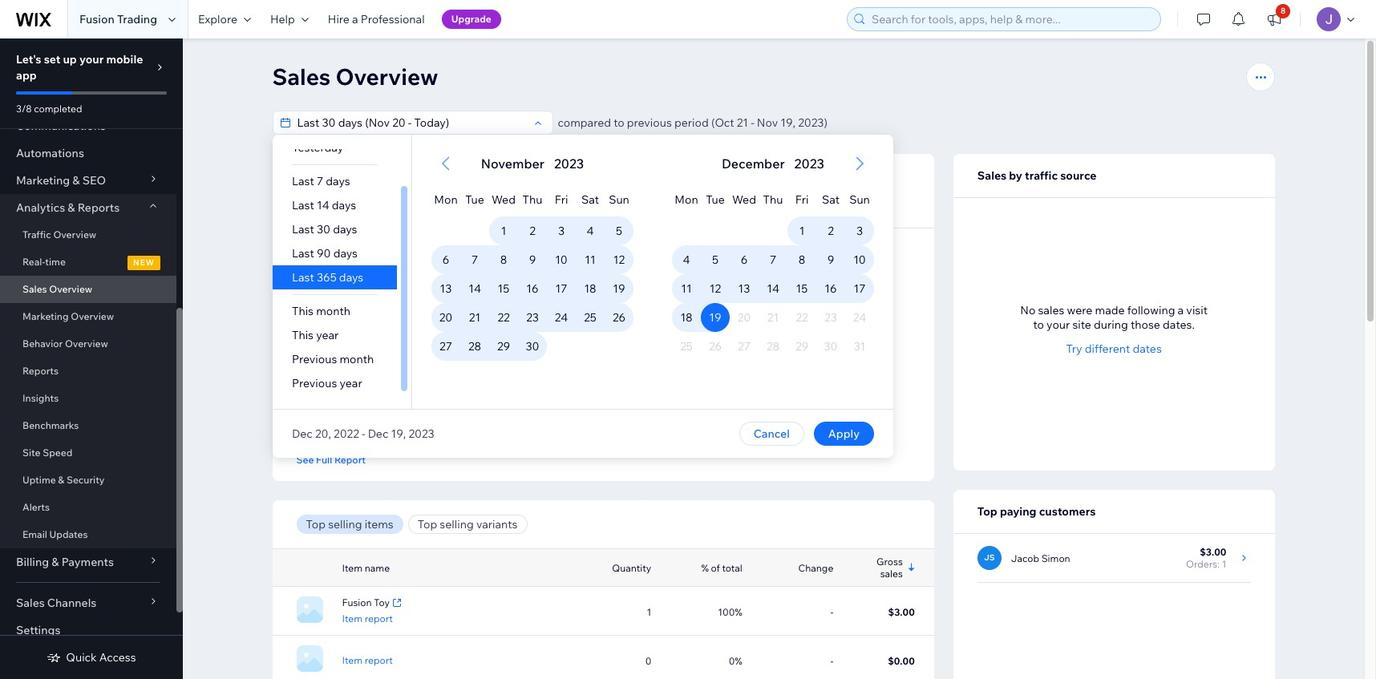 Task type: describe. For each thing, give the bounding box(es) containing it.
grid containing november
[[412, 135, 652, 409]]

row containing 4
[[672, 245, 874, 274]]

traffic overview
[[22, 229, 96, 241]]

source
[[1060, 168, 1097, 183]]

90
[[316, 246, 330, 261]]

paying
[[1000, 504, 1037, 519]]

settings link
[[0, 617, 176, 644]]

mon for 6
[[434, 192, 457, 207]]

security
[[66, 474, 105, 486]]

0 horizontal spatial 19,
[[391, 427, 406, 441]]

settings
[[16, 623, 60, 638]]

fusion for fusion trading
[[79, 12, 115, 26]]

0 horizontal spatial 14
[[316, 198, 329, 213]]

21 inside row
[[469, 310, 480, 325]]

let's
[[16, 52, 41, 67]]

1 16 from the left
[[526, 281, 538, 296]]

days for last 14 days
[[331, 198, 356, 213]]

row containing 20
[[431, 303, 633, 332]]

sat for 11
[[581, 192, 599, 207]]

dates
[[1133, 342, 1162, 356]]

change
[[798, 562, 833, 574]]

0 horizontal spatial 2023
[[408, 427, 434, 441]]

selling for items
[[328, 517, 362, 532]]

behavior overview
[[22, 338, 108, 350]]

month for previous month
[[339, 352, 374, 367]]

to inside 'no sales were made following a visit to your site during those dates.'
[[1033, 318, 1044, 332]]

quick access button
[[47, 650, 136, 665]]

last for last 90 days
[[292, 246, 314, 261]]

sales for total
[[325, 173, 352, 188]]

last 7 days
[[292, 174, 350, 188]]

0 vertical spatial 4
[[586, 224, 593, 238]]

1 15 from the left
[[497, 281, 509, 296]]

real-
[[22, 256, 45, 268]]

app
[[16, 68, 37, 83]]

1 inside $3.00 orders: 1
[[1222, 558, 1227, 570]]

previous for previous month
[[292, 352, 337, 367]]

toy
[[374, 597, 390, 609]]

0 vertical spatial $3.00
[[296, 189, 336, 208]]

overview for traffic overview link
[[53, 229, 96, 241]]

- left $0.00
[[830, 655, 833, 667]]

traffic
[[22, 229, 51, 241]]

overview for "marketing overview" link
[[71, 310, 114, 322]]

email
[[22, 529, 47, 541]]

row containing 6
[[431, 245, 633, 274]]

1 item from the top
[[342, 562, 363, 574]]

communications button
[[0, 112, 176, 140]]

visit
[[1186, 303, 1208, 318]]

during
[[1094, 318, 1128, 332]]

report
[[334, 454, 366, 466]]

1 dec from the left
[[292, 427, 312, 441]]

$3.00 orders: 1
[[1186, 546, 1227, 570]]

of
[[711, 562, 720, 574]]

see
[[296, 454, 314, 466]]

last 30 days
[[292, 222, 357, 237]]

28
[[468, 339, 481, 354]]

0 vertical spatial 5
[[615, 224, 622, 238]]

list box containing yesterday
[[272, 136, 411, 395]]

2 horizontal spatial 14
[[766, 281, 779, 296]]

1 6 from the left
[[442, 253, 449, 267]]

sales channels
[[16, 596, 97, 610]]

alerts
[[22, 501, 50, 513]]

2023 for november
[[554, 156, 584, 172]]

2 10 from the left
[[853, 253, 866, 267]]

last for last 7 days
[[292, 174, 314, 188]]

7 inside list box
[[316, 174, 323, 188]]

variants
[[476, 517, 518, 532]]

help
[[270, 12, 295, 26]]

marketing & seo button
[[0, 167, 176, 194]]

marketing for marketing overview
[[22, 310, 69, 322]]

5 inside row
[[712, 253, 718, 267]]

100%
[[718, 606, 742, 618]]

2 row group from the left
[[652, 217, 893, 409]]

see full report
[[296, 454, 366, 466]]

uptime & security
[[22, 474, 105, 486]]

wed for 6
[[732, 192, 756, 207]]

sales inside dropdown button
[[16, 596, 45, 610]]

month for this month
[[316, 304, 350, 318]]

email updates
[[22, 529, 88, 541]]

site
[[1073, 318, 1091, 332]]

mon tue wed thu for 7
[[434, 192, 542, 207]]

marketing overview link
[[0, 303, 176, 330]]

tuesday, december 19, 2023 cell
[[701, 303, 729, 332]]

sales left by
[[977, 168, 1007, 183]]

benchmarks link
[[0, 412, 176, 439]]

1 horizontal spatial 8
[[798, 253, 805, 267]]

behavior
[[22, 338, 63, 350]]

try different dates button
[[1066, 342, 1162, 356]]

1 horizontal spatial 30
[[525, 339, 539, 354]]

row containing 13
[[431, 274, 633, 303]]

days for last 365 days
[[339, 270, 363, 285]]

2 dec from the left
[[367, 427, 388, 441]]

compared to previous period (oct 21 - nov 19, 2023)
[[558, 115, 828, 130]]

name
[[365, 562, 390, 574]]

3/8 completed
[[16, 103, 82, 115]]

last 90 days
[[292, 246, 357, 261]]

analytics & reports
[[16, 200, 120, 215]]

24
[[554, 310, 568, 325]]

fusion toy
[[342, 597, 390, 609]]

behavior overview link
[[0, 330, 176, 358]]

1 17 from the left
[[555, 281, 567, 296]]

2 13 from the left
[[738, 281, 750, 296]]

yesterday
[[292, 140, 343, 155]]

try different dates
[[1066, 342, 1162, 356]]

hire a professional link
[[318, 0, 434, 38]]

alerts link
[[0, 494, 176, 521]]

% of total
[[701, 562, 742, 574]]

1 10 from the left
[[555, 253, 567, 267]]

mon for 4
[[674, 192, 698, 207]]

fusion for fusion toy
[[342, 597, 372, 609]]

dates.
[[1163, 318, 1195, 332]]

29
[[497, 339, 510, 354]]

days for last 90 days
[[333, 246, 357, 261]]

& for marketing
[[72, 173, 80, 188]]

explore
[[198, 12, 237, 26]]

access
[[99, 650, 136, 665]]

total
[[296, 173, 322, 188]]

& for billing
[[52, 555, 59, 569]]

uptime & security link
[[0, 467, 176, 494]]

email updates link
[[0, 521, 176, 549]]

insights link
[[0, 385, 176, 412]]

jacob simon
[[1011, 552, 1070, 564]]

last for last 14 days
[[292, 198, 314, 213]]

days for last 30 days
[[333, 222, 357, 237]]

8 button
[[1257, 0, 1292, 38]]

sales by traffic source
[[977, 168, 1097, 183]]

overview for sales overview link
[[49, 283, 92, 295]]

fusion trading
[[79, 12, 157, 26]]

help button
[[261, 0, 318, 38]]

alert containing november
[[476, 154, 588, 173]]

automations link
[[0, 140, 176, 167]]

1 vertical spatial 11
[[681, 281, 691, 296]]

december
[[721, 156, 784, 172]]

0 vertical spatial 18
[[584, 281, 596, 296]]

site
[[22, 447, 40, 459]]

27
[[439, 339, 452, 354]]

customers
[[1039, 504, 1096, 519]]

& for uptime
[[58, 474, 64, 486]]

0 vertical spatial 0%
[[346, 194, 359, 205]]

quantity
[[612, 562, 651, 574]]

automations
[[16, 146, 84, 160]]

2 horizontal spatial 7
[[769, 253, 776, 267]]

0 vertical spatial 19
[[613, 281, 625, 296]]

different
[[1085, 342, 1130, 356]]

tue for 7
[[465, 192, 484, 207]]

0 horizontal spatial 8
[[500, 253, 507, 267]]

insights
[[22, 392, 59, 404]]

sales down real-
[[22, 283, 47, 295]]

by
[[1009, 168, 1022, 183]]

alert containing december
[[717, 154, 829, 173]]

time
[[45, 256, 66, 268]]

jacob
[[1011, 552, 1039, 564]]

billing
[[16, 555, 49, 569]]

apply
[[828, 427, 859, 441]]

report for 1st item report 'button'
[[365, 613, 393, 625]]

mobile
[[106, 52, 143, 67]]

sales overview inside sidebar element
[[22, 283, 92, 295]]

(oct
[[711, 115, 734, 130]]

try
[[1066, 342, 1082, 356]]

2 vertical spatial $3.00
[[888, 606, 915, 618]]

top selling variants
[[418, 517, 518, 532]]

26
[[612, 310, 625, 325]]

last for last 30 days
[[292, 222, 314, 237]]



Task type: vqa. For each thing, say whether or not it's contained in the screenshot.


Task type: locate. For each thing, give the bounding box(es) containing it.
billing & payments button
[[0, 549, 176, 576]]

real-time
[[22, 256, 66, 268]]

1 mon tue wed thu from the left
[[434, 192, 542, 207]]

1 vertical spatial 12
[[709, 281, 721, 296]]

0 horizontal spatial 4
[[586, 224, 593, 238]]

2023 for december
[[794, 156, 824, 172]]

sun for 10
[[849, 192, 870, 207]]

sales down help button
[[272, 63, 331, 91]]

thu down november
[[522, 192, 542, 207]]

2 fri from the left
[[795, 192, 808, 207]]

thu down december
[[763, 192, 783, 207]]

year for previous year
[[339, 376, 362, 391]]

0 vertical spatial fusion
[[79, 12, 115, 26]]

0 horizontal spatial tue
[[465, 192, 484, 207]]

last 14 days
[[292, 198, 356, 213]]

1 horizontal spatial 19
[[709, 310, 721, 325]]

orders:
[[1186, 558, 1220, 570]]

last down total
[[292, 198, 314, 213]]

0 horizontal spatial reports
[[22, 365, 59, 377]]

sales inside 'no sales were made following a visit to your site during those dates.'
[[1038, 303, 1065, 318]]

year up previous month
[[316, 328, 338, 342]]

row containing 18
[[672, 303, 874, 332]]

overview down "marketing overview" link
[[65, 338, 108, 350]]

1 2 from the left
[[529, 224, 535, 238]]

overview down professional
[[336, 63, 438, 91]]

1 horizontal spatial 18
[[680, 310, 692, 325]]

1 vertical spatial item report
[[342, 655, 393, 667]]

traffic overview link
[[0, 221, 176, 249]]

& right uptime
[[58, 474, 64, 486]]

& inside "link"
[[58, 474, 64, 486]]

0 horizontal spatial sat
[[581, 192, 599, 207]]

1 horizontal spatial mon tue wed thu
[[674, 192, 783, 207]]

1 report from the top
[[365, 613, 393, 625]]

2 for 8
[[827, 224, 833, 238]]

1 horizontal spatial 14
[[468, 281, 481, 296]]

sales channels button
[[0, 589, 176, 617]]

sales right no
[[1038, 303, 1065, 318]]

0 horizontal spatial 30
[[316, 222, 330, 237]]

1 horizontal spatial year
[[339, 376, 362, 391]]

sales up last 14 days
[[325, 173, 352, 188]]

1 row group from the left
[[412, 217, 652, 409]]

alert down compared
[[476, 154, 588, 173]]

new
[[133, 257, 155, 268]]

21
[[737, 115, 748, 130], [469, 310, 480, 325]]

2 report from the top
[[365, 655, 393, 667]]

1 item report from the top
[[342, 613, 393, 625]]

2023
[[554, 156, 584, 172], [794, 156, 824, 172], [408, 427, 434, 441]]

0 horizontal spatial 12
[[613, 253, 624, 267]]

1 horizontal spatial sun
[[849, 192, 870, 207]]

last left the 365
[[292, 270, 314, 285]]

0 horizontal spatial 7
[[316, 174, 323, 188]]

1 thu from the left
[[522, 192, 542, 207]]

following
[[1127, 303, 1175, 318]]

mon
[[434, 192, 457, 207], [674, 192, 698, 207]]

1 vertical spatial 18
[[680, 310, 692, 325]]

1 horizontal spatial 13
[[738, 281, 750, 296]]

1 horizontal spatial 19,
[[781, 115, 796, 130]]

1 horizontal spatial 17
[[853, 281, 865, 296]]

communications
[[16, 119, 106, 133]]

cancel
[[753, 427, 789, 441]]

traffic
[[1025, 168, 1058, 183]]

top for top selling variants
[[418, 517, 437, 532]]

19 inside cell
[[709, 310, 721, 325]]

3 for 11
[[558, 224, 564, 238]]

days for last 7 days
[[325, 174, 350, 188]]

sales overview
[[272, 63, 438, 91], [22, 283, 92, 295]]

sales for no
[[1038, 303, 1065, 318]]

1 13 from the left
[[440, 281, 451, 296]]

1 horizontal spatial 4
[[682, 253, 690, 267]]

top for top selling items
[[306, 517, 326, 532]]

top right items at the bottom left of page
[[418, 517, 437, 532]]

0 vertical spatial item report
[[342, 613, 393, 625]]

row group
[[412, 217, 652, 409], [652, 217, 893, 409]]

1 horizontal spatial reports
[[78, 200, 120, 215]]

2 last from the top
[[292, 198, 314, 213]]

selling left items at the bottom left of page
[[328, 517, 362, 532]]

1 vertical spatial this
[[292, 328, 313, 342]]

dec
[[292, 427, 312, 441], [367, 427, 388, 441]]

1 vertical spatial $3.00
[[1200, 546, 1227, 558]]

november
[[481, 156, 544, 172]]

17
[[555, 281, 567, 296], [853, 281, 865, 296]]

item for 1st item report 'button'
[[342, 613, 363, 625]]

2 thu from the left
[[763, 192, 783, 207]]

2 9 from the left
[[827, 253, 834, 267]]

last left 90
[[292, 246, 314, 261]]

overview for behavior overview link
[[65, 338, 108, 350]]

payments
[[61, 555, 114, 569]]

& for analytics
[[68, 200, 75, 215]]

mon tue wed thu for 5
[[674, 192, 783, 207]]

2022
[[333, 427, 359, 441]]

row containing 27
[[431, 332, 633, 361]]

0 vertical spatial 12
[[613, 253, 624, 267]]

0 horizontal spatial 21
[[469, 310, 480, 325]]

your inside 'no sales were made following a visit to your site during those dates.'
[[1047, 318, 1070, 332]]

item report for 1st item report 'button'
[[342, 613, 393, 625]]

top paying customers
[[977, 504, 1096, 519]]

row containing 11
[[672, 274, 874, 303]]

1 vertical spatial your
[[1047, 318, 1070, 332]]

fri for 8
[[795, 192, 808, 207]]

1 selling from the left
[[328, 517, 362, 532]]

1 horizontal spatial to
[[1033, 318, 1044, 332]]

1 this from the top
[[292, 304, 313, 318]]

last up last 14 days
[[292, 174, 314, 188]]

this for this month
[[292, 304, 313, 318]]

selling for variants
[[440, 517, 474, 532]]

2 this from the top
[[292, 328, 313, 342]]

21 right "(oct"
[[737, 115, 748, 130]]

1 vertical spatial a
[[1178, 303, 1184, 318]]

1 horizontal spatial sales overview
[[272, 63, 438, 91]]

alert down nov
[[717, 154, 829, 173]]

1 grid from the left
[[412, 135, 652, 409]]

0 horizontal spatial 16
[[526, 281, 538, 296]]

this up this year on the left of page
[[292, 304, 313, 318]]

1 horizontal spatial 6
[[740, 253, 747, 267]]

0 horizontal spatial 10
[[555, 253, 567, 267]]

2 3 from the left
[[856, 224, 863, 238]]

2023 right 2022
[[408, 427, 434, 441]]

1 vertical spatial 21
[[469, 310, 480, 325]]

reports inside analytics & reports popup button
[[78, 200, 120, 215]]

no
[[1020, 303, 1036, 318]]

0 vertical spatial marketing
[[16, 173, 70, 188]]

wed down december
[[732, 192, 756, 207]]

0 horizontal spatial 19
[[613, 281, 625, 296]]

fusion left 'toy'
[[342, 597, 372, 609]]

3
[[558, 224, 564, 238], [856, 224, 863, 238]]

1 mon from the left
[[434, 192, 457, 207]]

sidebar element
[[0, 0, 183, 679]]

1 vertical spatial year
[[339, 376, 362, 391]]

set
[[44, 52, 60, 67]]

18 left tuesday, december 19, 2023 cell
[[680, 310, 692, 325]]

1 sun from the left
[[608, 192, 629, 207]]

those
[[1131, 318, 1160, 332]]

overview up marketing overview
[[49, 283, 92, 295]]

sales for gross
[[880, 568, 903, 580]]

& right billing at bottom
[[52, 555, 59, 569]]

1 alert from the left
[[476, 154, 588, 173]]

this for this year
[[292, 328, 313, 342]]

None field
[[292, 111, 528, 134]]

2 mon from the left
[[674, 192, 698, 207]]

2 item report button from the top
[[342, 653, 393, 668]]

4 last from the top
[[292, 246, 314, 261]]

selling left variants
[[440, 517, 474, 532]]

days up last 14 days
[[325, 174, 350, 188]]

2 for 10
[[529, 224, 535, 238]]

18
[[584, 281, 596, 296], [680, 310, 692, 325]]

1 horizontal spatial dec
[[367, 427, 388, 441]]

to left 'previous'
[[614, 115, 624, 130]]

8 inside button
[[1281, 6, 1286, 16]]

fusion left the trading
[[79, 12, 115, 26]]

1 horizontal spatial 11
[[681, 281, 691, 296]]

- left nov
[[751, 115, 754, 130]]

dec left 20,
[[292, 427, 312, 441]]

19
[[613, 281, 625, 296], [709, 310, 721, 325]]

1 horizontal spatial your
[[1047, 318, 1070, 332]]

3/8
[[16, 103, 32, 115]]

0 horizontal spatial thu
[[522, 192, 542, 207]]

0 vertical spatial sales overview
[[272, 63, 438, 91]]

15
[[497, 281, 509, 296], [796, 281, 807, 296]]

1 horizontal spatial 3
[[856, 224, 863, 238]]

0 horizontal spatial mon tue wed thu
[[434, 192, 542, 207]]

12 up 26
[[613, 253, 624, 267]]

0 vertical spatial a
[[352, 12, 358, 26]]

alert
[[476, 154, 588, 173], [717, 154, 829, 173]]

sat down 2023)
[[822, 192, 839, 207]]

total
[[722, 562, 742, 574]]

mon tue wed thu
[[434, 192, 542, 207], [674, 192, 783, 207]]

2 vertical spatial sales
[[880, 568, 903, 580]]

mon tue wed thu down december
[[674, 192, 783, 207]]

a inside 'no sales were made following a visit to your site during those dates.'
[[1178, 303, 1184, 318]]

2 horizontal spatial 2023
[[794, 156, 824, 172]]

0 horizontal spatial 6
[[442, 253, 449, 267]]

1 sat from the left
[[581, 192, 599, 207]]

0 vertical spatial month
[[316, 304, 350, 318]]

upgrade button
[[442, 10, 501, 29]]

2 grid from the left
[[652, 135, 893, 409]]

2023 down 2023)
[[794, 156, 824, 172]]

18 up '25'
[[584, 281, 596, 296]]

previous year
[[292, 376, 362, 391]]

1 item report button from the top
[[342, 612, 393, 626]]

benchmarks
[[22, 419, 79, 431]]

marketing inside popup button
[[16, 173, 70, 188]]

grid containing december
[[652, 135, 893, 409]]

2 item report from the top
[[342, 655, 393, 667]]

1 horizontal spatial alert
[[717, 154, 829, 173]]

0 horizontal spatial 3
[[558, 224, 564, 238]]

0 vertical spatial your
[[79, 52, 104, 67]]

21 up 28
[[469, 310, 480, 325]]

1 last from the top
[[292, 174, 314, 188]]

0 horizontal spatial 2
[[529, 224, 535, 238]]

1 vertical spatial 19
[[709, 310, 721, 325]]

your left site
[[1047, 318, 1070, 332]]

0 vertical spatial sales
[[325, 173, 352, 188]]

row
[[431, 178, 633, 217], [672, 178, 874, 217], [431, 217, 633, 245], [672, 217, 874, 245], [431, 245, 633, 274], [672, 245, 874, 274], [431, 274, 633, 303], [672, 274, 874, 303], [431, 303, 633, 332], [672, 303, 874, 332], [431, 332, 633, 361], [672, 332, 874, 361], [431, 361, 633, 390]]

selling
[[328, 517, 362, 532], [440, 517, 474, 532]]

0 horizontal spatial $3.00
[[296, 189, 336, 208]]

1 previous from the top
[[292, 352, 337, 367]]

0 horizontal spatial alert
[[476, 154, 588, 173]]

item report for second item report 'button' from the top
[[342, 655, 393, 667]]

grid
[[412, 135, 652, 409], [652, 135, 893, 409]]

1 horizontal spatial selling
[[440, 517, 474, 532]]

2 6 from the left
[[740, 253, 747, 267]]

item report
[[342, 613, 393, 625], [342, 655, 393, 667]]

marketing & seo
[[16, 173, 106, 188]]

sales
[[325, 173, 352, 188], [1038, 303, 1065, 318], [880, 568, 903, 580]]

1 9 from the left
[[529, 253, 536, 267]]

report for second item report 'button' from the top
[[365, 655, 393, 667]]

items
[[365, 517, 394, 532]]

0 vertical spatial 21
[[737, 115, 748, 130]]

2023 down compared
[[554, 156, 584, 172]]

$3.00
[[296, 189, 336, 208], [1200, 546, 1227, 558], [888, 606, 915, 618]]

0 horizontal spatial mon
[[434, 192, 457, 207]]

0 horizontal spatial sales overview
[[22, 283, 92, 295]]

month up previous year
[[339, 352, 374, 367]]

1 horizontal spatial sat
[[822, 192, 839, 207]]

2 16 from the left
[[824, 281, 837, 296]]

2 17 from the left
[[853, 281, 865, 296]]

overview down analytics & reports
[[53, 229, 96, 241]]

days up last 90 days
[[333, 222, 357, 237]]

previous
[[627, 115, 672, 130]]

hire
[[328, 12, 350, 26]]

2 mon tue wed thu from the left
[[674, 192, 783, 207]]

1 fri from the left
[[554, 192, 568, 207]]

- right 2022
[[361, 427, 365, 441]]

2 tue from the left
[[706, 192, 724, 207]]

year for this year
[[316, 328, 338, 342]]

1 horizontal spatial top
[[418, 517, 437, 532]]

year
[[316, 328, 338, 342], [339, 376, 362, 391]]

period
[[674, 115, 709, 130]]

1 vertical spatial 5
[[712, 253, 718, 267]]

0 vertical spatial item report button
[[342, 612, 393, 626]]

a right hire
[[352, 12, 358, 26]]

item for second item report 'button' from the top
[[342, 655, 363, 667]]

2 horizontal spatial sales
[[1038, 303, 1065, 318]]

7
[[316, 174, 323, 188], [471, 253, 478, 267], [769, 253, 776, 267]]

marketing up analytics
[[16, 173, 70, 188]]

wed down november
[[491, 192, 515, 207]]

0 horizontal spatial 0%
[[346, 194, 359, 205]]

1 horizontal spatial 2023
[[554, 156, 584, 172]]

sun for 12
[[608, 192, 629, 207]]

Search for tools, apps, help & more... field
[[867, 8, 1156, 30]]

last for last 365 days
[[292, 270, 314, 285]]

completed
[[34, 103, 82, 115]]

reports down seo
[[78, 200, 120, 215]]

previous for previous year
[[292, 376, 337, 391]]

list box
[[272, 136, 411, 395]]

0 horizontal spatial to
[[614, 115, 624, 130]]

0 vertical spatial 11
[[584, 253, 595, 267]]

1 vertical spatial sales overview
[[22, 283, 92, 295]]

let's set up your mobile app
[[16, 52, 143, 83]]

sales right the change at the bottom right of the page
[[880, 568, 903, 580]]

a left visit at the right top of the page
[[1178, 303, 1184, 318]]

previous down previous month
[[292, 376, 337, 391]]

sat down compared
[[581, 192, 599, 207]]

tue down november
[[465, 192, 484, 207]]

30 up 90
[[316, 222, 330, 237]]

your inside the 'let's set up your mobile app'
[[79, 52, 104, 67]]

wed for 8
[[491, 192, 515, 207]]

2 wed from the left
[[732, 192, 756, 207]]

2 previous from the top
[[292, 376, 337, 391]]

30 right 29 in the left of the page
[[525, 339, 539, 354]]

gross sales
[[877, 556, 903, 580]]

0 horizontal spatial 15
[[497, 281, 509, 296]]

12 up tuesday, december 19, 2023 cell
[[709, 281, 721, 296]]

$3.00 inside $3.00 orders: 1
[[1200, 546, 1227, 558]]

2 selling from the left
[[440, 517, 474, 532]]

13
[[440, 281, 451, 296], [738, 281, 750, 296]]

top for top paying customers
[[977, 504, 997, 519]]

0% down total sales on the top
[[346, 194, 359, 205]]

top left items at the bottom left of page
[[306, 517, 326, 532]]

dec right 2022
[[367, 427, 388, 441]]

- down the change at the bottom right of the page
[[830, 606, 833, 618]]

were
[[1067, 303, 1093, 318]]

11
[[584, 253, 595, 267], [681, 281, 691, 296]]

total sales
[[296, 173, 352, 188]]

year down previous month
[[339, 376, 362, 391]]

19, right nov
[[781, 115, 796, 130]]

0 vertical spatial 19,
[[781, 115, 796, 130]]

tue down december
[[706, 192, 724, 207]]

top
[[977, 504, 997, 519], [306, 517, 326, 532], [418, 517, 437, 532]]

0 horizontal spatial top
[[306, 517, 326, 532]]

marketing up behavior
[[22, 310, 69, 322]]

your right 'up'
[[79, 52, 104, 67]]

reports up insights
[[22, 365, 59, 377]]

last down last 14 days
[[292, 222, 314, 237]]

0 horizontal spatial 18
[[584, 281, 596, 296]]

thu for 9
[[522, 192, 542, 207]]

6
[[442, 253, 449, 267], [740, 253, 747, 267]]

4 inside row
[[682, 253, 690, 267]]

2 sat from the left
[[822, 192, 839, 207]]

30
[[316, 222, 330, 237], [525, 339, 539, 354]]

2 2 from the left
[[827, 224, 833, 238]]

sat for 9
[[822, 192, 839, 207]]

days right 90
[[333, 246, 357, 261]]

1 tue from the left
[[465, 192, 484, 207]]

1 wed from the left
[[491, 192, 515, 207]]

16
[[526, 281, 538, 296], [824, 281, 837, 296]]

nov
[[757, 115, 778, 130]]

month up this year on the left of page
[[316, 304, 350, 318]]

0% down 100%
[[729, 655, 742, 667]]

0 horizontal spatial wed
[[491, 192, 515, 207]]

0 horizontal spatial sun
[[608, 192, 629, 207]]

3 for 9
[[856, 224, 863, 238]]

1 3 from the left
[[558, 224, 564, 238]]

tue for 5
[[706, 192, 724, 207]]

days right the 365
[[339, 270, 363, 285]]

2 sun from the left
[[849, 192, 870, 207]]

1 horizontal spatial 10
[[853, 253, 866, 267]]

mon tue wed thu down november
[[434, 192, 542, 207]]

1 horizontal spatial 7
[[471, 253, 478, 267]]

0 horizontal spatial fri
[[554, 192, 568, 207]]

& left seo
[[72, 173, 80, 188]]

quick
[[66, 650, 97, 665]]

fri
[[554, 192, 568, 207], [795, 192, 808, 207]]

& down marketing & seo
[[68, 200, 75, 215]]

sales inside gross sales
[[880, 568, 903, 580]]

19, right 2022
[[391, 427, 406, 441]]

to left site
[[1033, 318, 1044, 332]]

0 vertical spatial to
[[614, 115, 624, 130]]

sales up settings
[[16, 596, 45, 610]]

20,
[[315, 427, 331, 441]]

marketing for marketing & seo
[[16, 173, 70, 188]]

3 item from the top
[[342, 655, 363, 667]]

item name
[[342, 562, 390, 574]]

1 vertical spatial 0%
[[729, 655, 742, 667]]

2 horizontal spatial $3.00
[[1200, 546, 1227, 558]]

1 vertical spatial fusion
[[342, 597, 372, 609]]

1 horizontal spatial 12
[[709, 281, 721, 296]]

3 last from the top
[[292, 222, 314, 237]]

1 horizontal spatial 9
[[827, 253, 834, 267]]

sales overview down hire
[[272, 63, 438, 91]]

cancel button
[[739, 422, 804, 446]]

5 last from the top
[[292, 270, 314, 285]]

this down this month
[[292, 328, 313, 342]]

1 horizontal spatial 0%
[[729, 655, 742, 667]]

month
[[316, 304, 350, 318], [339, 352, 374, 367]]

2 alert from the left
[[717, 154, 829, 173]]

2 item from the top
[[342, 613, 363, 625]]

last 365 days
[[292, 270, 363, 285]]

thu for 7
[[763, 192, 783, 207]]

top left the paying
[[977, 504, 997, 519]]

item
[[342, 562, 363, 574], [342, 613, 363, 625], [342, 655, 363, 667]]

previous down this year on the left of page
[[292, 352, 337, 367]]

up
[[63, 52, 77, 67]]

fri for 10
[[554, 192, 568, 207]]

0 vertical spatial reports
[[78, 200, 120, 215]]

0 horizontal spatial a
[[352, 12, 358, 26]]

sat
[[581, 192, 599, 207], [822, 192, 839, 207]]

overview down sales overview link
[[71, 310, 114, 322]]

reports inside the reports link
[[22, 365, 59, 377]]

sales overview down time
[[22, 283, 92, 295]]

2 15 from the left
[[796, 281, 807, 296]]

upgrade
[[451, 13, 492, 25]]

days up last 30 days
[[331, 198, 356, 213]]

see full report button
[[296, 452, 366, 467]]



